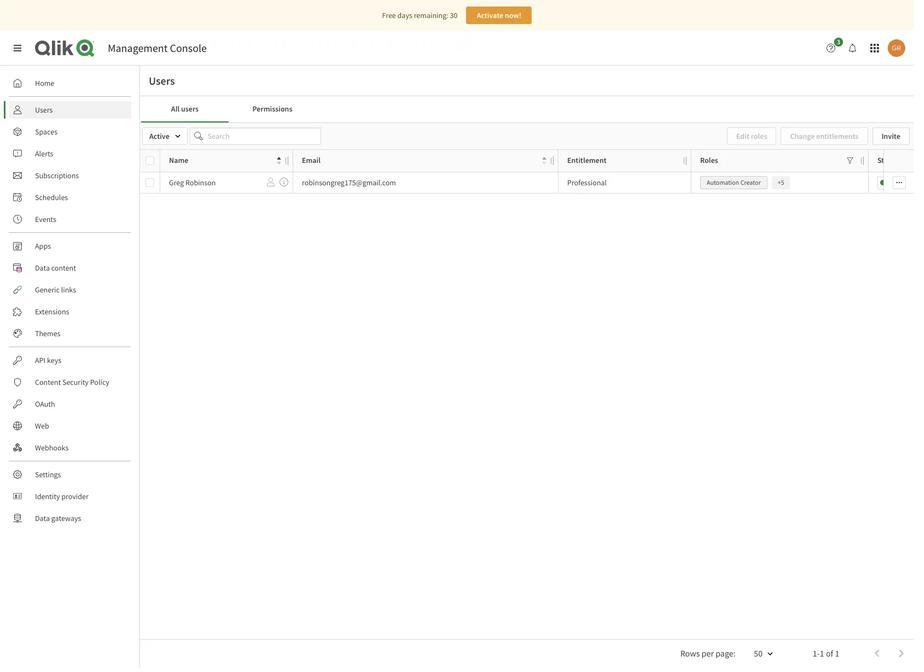 Task type: describe. For each thing, give the bounding box(es) containing it.
gateways
[[51, 514, 81, 524]]

status
[[878, 156, 899, 165]]

management
[[108, 41, 168, 55]]

robinson
[[186, 178, 216, 188]]

data for data gateways
[[35, 514, 50, 524]]

settings link
[[9, 466, 131, 484]]

1 horizontal spatial active
[[889, 178, 905, 187]]

apps link
[[9, 238, 131, 255]]

rows
[[681, 648, 700, 659]]

extensions link
[[9, 303, 131, 321]]

rows per page:
[[681, 648, 736, 659]]

web
[[35, 421, 49, 431]]

apps
[[35, 241, 51, 251]]

remaining:
[[414, 10, 449, 20]]

3 button
[[823, 38, 847, 57]]

activate now!
[[477, 10, 522, 20]]

name button
[[169, 153, 281, 168]]

home
[[35, 78, 54, 88]]

schedules
[[35, 193, 68, 202]]

creator
[[741, 178, 761, 187]]

50 button
[[741, 645, 780, 664]]

1 horizontal spatial users
[[149, 74, 175, 88]]

navigation pane element
[[0, 70, 140, 532]]

themes
[[35, 329, 60, 339]]

oauth
[[35, 400, 55, 409]]

automation creator
[[707, 178, 761, 187]]

provider
[[61, 492, 89, 502]]

identity provider link
[[9, 488, 131, 506]]

console
[[170, 41, 207, 55]]

1-
[[813, 648, 820, 659]]

webhooks
[[35, 443, 69, 453]]

invite
[[882, 131, 901, 141]]

themes link
[[9, 325, 131, 343]]

security
[[62, 378, 89, 387]]

oauth link
[[9, 396, 131, 413]]

robinsongreg175@gmail.com
[[302, 178, 396, 188]]

of
[[826, 648, 834, 659]]

content security policy
[[35, 378, 109, 387]]

greg robinson
[[169, 178, 216, 188]]

identity provider
[[35, 492, 89, 502]]

spaces link
[[9, 123, 131, 141]]

2 1 from the left
[[835, 648, 840, 659]]

all users button
[[141, 96, 229, 123]]

content
[[51, 263, 76, 273]]

schedules link
[[9, 189, 131, 206]]

tab list containing all users
[[141, 96, 913, 123]]

content
[[35, 378, 61, 387]]

settings
[[35, 470, 61, 480]]

+5
[[778, 178, 785, 187]]

events link
[[9, 211, 131, 228]]

greg
[[169, 178, 184, 188]]

email button
[[302, 153, 547, 168]]

users link
[[9, 101, 131, 119]]

subscriptions
[[35, 171, 79, 181]]

alerts
[[35, 149, 53, 159]]

activate now! link
[[467, 7, 532, 24]]



Task type: locate. For each thing, give the bounding box(es) containing it.
data gateways link
[[9, 510, 131, 528]]

policy
[[90, 378, 109, 387]]

all users
[[171, 104, 199, 114]]

management console element
[[108, 41, 207, 55]]

email
[[302, 156, 321, 165]]

data
[[35, 263, 50, 273], [35, 514, 50, 524]]

management console
[[108, 41, 207, 55]]

invite button
[[873, 128, 910, 145]]

keys
[[47, 356, 61, 366]]

users up "all"
[[149, 74, 175, 88]]

greg robinson image
[[888, 39, 906, 57]]

home link
[[9, 74, 131, 92]]

name
[[169, 156, 188, 165]]

per
[[702, 648, 714, 659]]

webhooks link
[[9, 439, 131, 457]]

0 vertical spatial active
[[149, 131, 170, 141]]

1 vertical spatial data
[[35, 514, 50, 524]]

data content
[[35, 263, 76, 273]]

tab list
[[141, 96, 913, 123]]

close sidebar menu image
[[13, 44, 22, 53]]

spaces
[[35, 127, 57, 137]]

activate
[[477, 10, 504, 20]]

0 horizontal spatial users
[[35, 105, 53, 115]]

tab panel
[[140, 123, 914, 669]]

api
[[35, 356, 46, 366]]

page:
[[716, 648, 736, 659]]

users
[[149, 74, 175, 88], [35, 105, 53, 115]]

data down 'identity'
[[35, 514, 50, 524]]

generic links link
[[9, 281, 131, 299]]

1 data from the top
[[35, 263, 50, 273]]

api keys
[[35, 356, 61, 366]]

status button
[[878, 153, 914, 168]]

roles
[[700, 156, 718, 165]]

api keys link
[[9, 352, 131, 369]]

users inside 'navigation pane' element
[[35, 105, 53, 115]]

1 1 from the left
[[820, 648, 825, 659]]

0 vertical spatial users
[[149, 74, 175, 88]]

1 right the of
[[835, 648, 840, 659]]

30
[[450, 10, 458, 20]]

tab panel containing rows per page:
[[140, 123, 914, 669]]

identity
[[35, 492, 60, 502]]

active inside field
[[149, 131, 170, 141]]

users up spaces
[[35, 105, 53, 115]]

50
[[754, 648, 763, 659]]

generic
[[35, 285, 60, 295]]

1 horizontal spatial 1
[[835, 648, 840, 659]]

free days remaining: 30
[[382, 10, 458, 20]]

1 vertical spatial users
[[35, 105, 53, 115]]

permissions
[[253, 104, 292, 114]]

free
[[382, 10, 396, 20]]

data left content
[[35, 263, 50, 273]]

events
[[35, 215, 56, 224]]

3
[[837, 38, 841, 46]]

Active field
[[142, 128, 188, 145]]

professional
[[568, 178, 607, 188]]

0 vertical spatial data
[[35, 263, 50, 273]]

active
[[149, 131, 170, 141], [889, 178, 905, 187]]

all
[[171, 104, 180, 114]]

0 horizontal spatial 1
[[820, 648, 825, 659]]

entitlement
[[568, 156, 607, 165]]

Search text field
[[190, 128, 321, 145]]

users
[[181, 104, 199, 114]]

days
[[398, 10, 413, 20]]

content security policy link
[[9, 374, 131, 391]]

now!
[[505, 10, 522, 20]]

1
[[820, 648, 825, 659], [835, 648, 840, 659]]

data for data content
[[35, 263, 50, 273]]

1 vertical spatial active
[[889, 178, 905, 187]]

permissions button
[[229, 96, 316, 123]]

subscriptions link
[[9, 167, 131, 184]]

active up name
[[149, 131, 170, 141]]

1-1 of 1
[[813, 648, 840, 659]]

active down status button
[[889, 178, 905, 187]]

data gateways
[[35, 514, 81, 524]]

generic links
[[35, 285, 76, 295]]

0 horizontal spatial active
[[149, 131, 170, 141]]

2 data from the top
[[35, 514, 50, 524]]

links
[[61, 285, 76, 295]]

automation
[[707, 178, 740, 187]]

extensions
[[35, 307, 69, 317]]

1 left the of
[[820, 648, 825, 659]]

alerts link
[[9, 145, 131, 163]]

web link
[[9, 418, 131, 435]]

data content link
[[9, 259, 131, 277]]



Task type: vqa. For each thing, say whether or not it's contained in the screenshot.
the All users
yes



